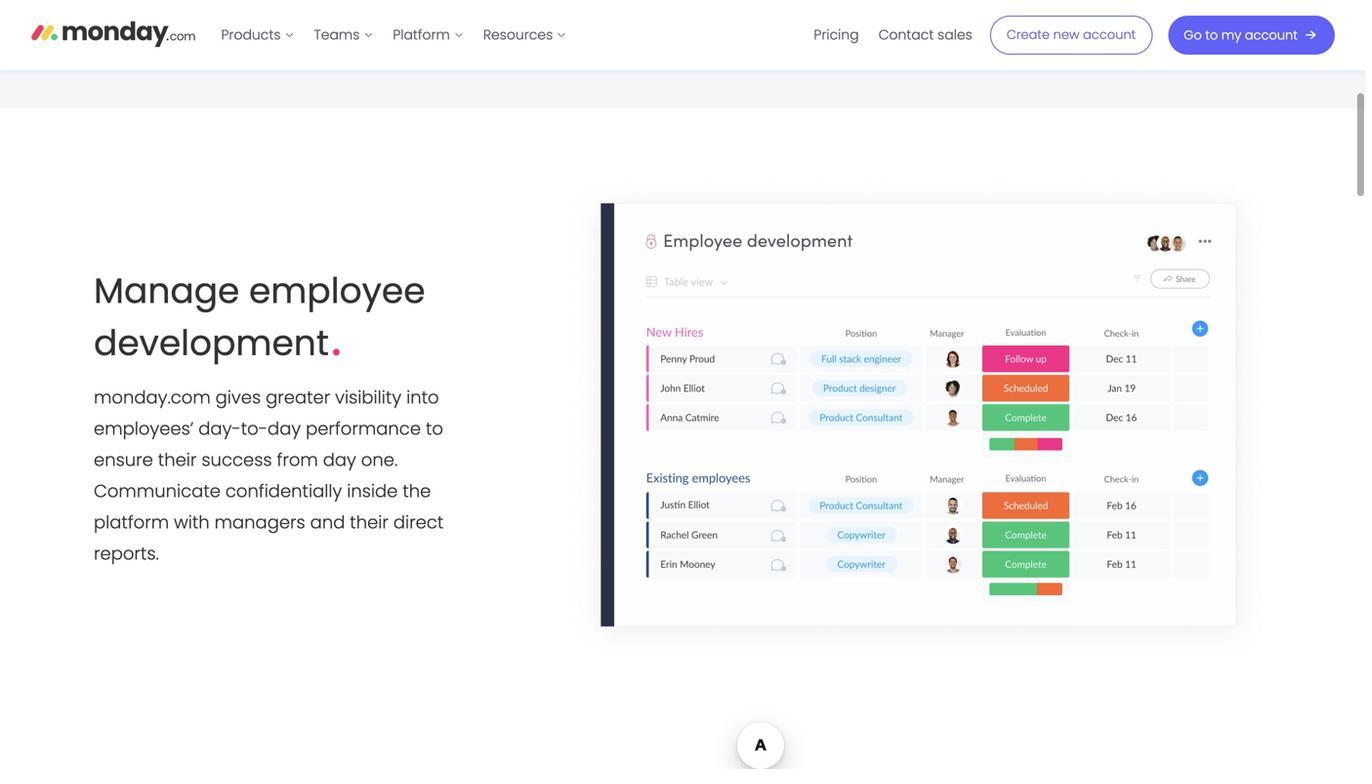 Task type: vqa. For each thing, say whether or not it's contained in the screenshot.
A monday.com board for managing employee development image
yes



Task type: locate. For each thing, give the bounding box(es) containing it.
products link
[[212, 19, 304, 51]]

to
[[1206, 26, 1219, 44], [426, 417, 443, 442]]

to right go
[[1206, 26, 1219, 44]]

go to my account
[[1184, 26, 1298, 44]]

1 horizontal spatial their
[[350, 511, 389, 536]]

teams
[[314, 25, 360, 44]]

inside
[[347, 479, 398, 504]]

development
[[94, 319, 329, 368]]

1 list from the left
[[212, 0, 577, 70]]

greater
[[266, 386, 330, 410]]

.
[[331, 302, 342, 374]]

day down performance
[[323, 448, 356, 473]]

monday.com logo image
[[31, 13, 196, 54]]

1 horizontal spatial to
[[1206, 26, 1219, 44]]

day up the "from"
[[268, 417, 301, 442]]

platform link
[[383, 19, 474, 51]]

their down the inside
[[350, 511, 389, 536]]

to down into
[[426, 417, 443, 442]]

platform
[[393, 25, 450, 44]]

to inside go to my account button
[[1206, 26, 1219, 44]]

account right my
[[1245, 26, 1298, 44]]

account right new
[[1084, 26, 1137, 43]]

1 vertical spatial to
[[426, 417, 443, 442]]

their up the "communicate"
[[158, 448, 197, 473]]

go
[[1184, 26, 1202, 44]]

confidentially
[[226, 479, 342, 504]]

main element
[[212, 0, 1336, 70]]

communicate
[[94, 479, 221, 504]]

reports.
[[94, 542, 159, 567]]

day
[[268, 417, 301, 442], [323, 448, 356, 473]]

account
[[1084, 26, 1137, 43], [1245, 26, 1298, 44]]

0 horizontal spatial to
[[426, 417, 443, 442]]

1 horizontal spatial account
[[1245, 26, 1298, 44]]

monday.com
[[94, 386, 211, 410]]

list containing products
[[212, 0, 577, 70]]

success
[[202, 448, 272, 473]]

visibility
[[335, 386, 402, 410]]

employee
[[249, 266, 425, 316]]

contact sales button
[[869, 19, 983, 51]]

1 vertical spatial their
[[350, 511, 389, 536]]

2 list from the left
[[804, 0, 983, 70]]

products
[[221, 25, 281, 44]]

0 vertical spatial their
[[158, 448, 197, 473]]

0 horizontal spatial list
[[212, 0, 577, 70]]

go to my account button
[[1169, 16, 1336, 55]]

list
[[212, 0, 577, 70], [804, 0, 983, 70]]

0 horizontal spatial account
[[1084, 26, 1137, 43]]

0 horizontal spatial day
[[268, 417, 301, 442]]

their
[[158, 448, 197, 473], [350, 511, 389, 536]]

0 vertical spatial to
[[1206, 26, 1219, 44]]

one.
[[361, 448, 398, 473]]

1 horizontal spatial list
[[804, 0, 983, 70]]

1 vertical spatial day
[[323, 448, 356, 473]]

platform
[[94, 511, 169, 536]]

pricing link
[[804, 19, 869, 51]]

resources
[[483, 25, 553, 44]]



Task type: describe. For each thing, give the bounding box(es) containing it.
contact
[[879, 25, 934, 44]]

0 horizontal spatial their
[[158, 448, 197, 473]]

direct
[[394, 511, 444, 536]]

create
[[1007, 26, 1050, 43]]

manage
[[94, 266, 240, 316]]

and
[[310, 511, 345, 536]]

gives
[[216, 386, 261, 410]]

to-
[[241, 417, 268, 442]]

day-
[[199, 417, 241, 442]]

1 horizontal spatial day
[[323, 448, 356, 473]]

my
[[1222, 26, 1242, 44]]

create new account button
[[990, 16, 1153, 55]]

into
[[406, 386, 439, 410]]

resources link
[[474, 19, 577, 51]]

to inside monday.com gives greater visibility into employees' day-to-day  performance to ensure their success from day one. communicate confidentially inside the platform with managers and their direct reports.
[[426, 417, 443, 442]]

pricing
[[814, 25, 859, 44]]

the
[[403, 479, 431, 504]]

contact sales
[[879, 25, 973, 44]]

managers
[[215, 511, 306, 536]]

list containing pricing
[[804, 0, 983, 70]]

manage employee development
[[94, 266, 425, 368]]

create new account
[[1007, 26, 1137, 43]]

teams link
[[304, 19, 383, 51]]

with
[[174, 511, 210, 536]]

ensure
[[94, 448, 153, 473]]

new
[[1054, 26, 1080, 43]]

sales
[[938, 25, 973, 44]]

from
[[277, 448, 318, 473]]

employees'
[[94, 417, 194, 442]]

monday.com gives greater visibility into employees' day-to-day  performance to ensure their success from day one. communicate confidentially inside the platform with managers and their direct reports.
[[94, 386, 444, 567]]

0 vertical spatial day
[[268, 417, 301, 442]]

a monday.com board for managing employee development image
[[565, 172, 1273, 666]]

performance
[[306, 417, 421, 442]]



